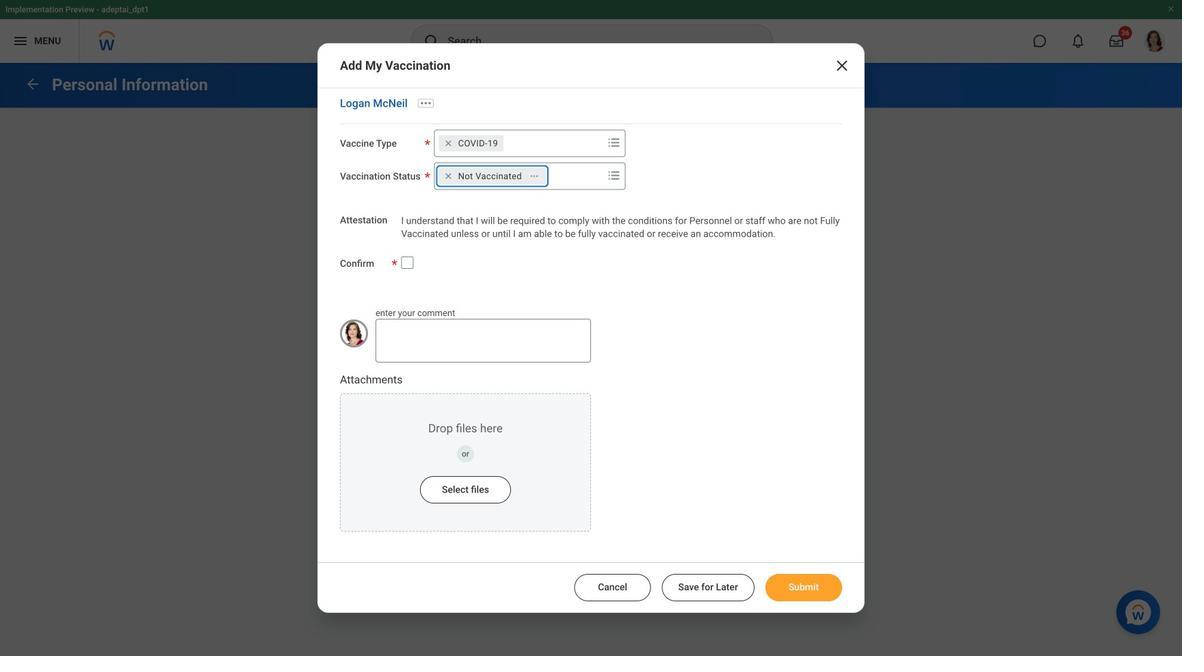 Task type: vqa. For each thing, say whether or not it's contained in the screenshot.
first X SMALL IMAGE from the top
yes



Task type: describe. For each thing, give the bounding box(es) containing it.
close environment banner image
[[1168, 5, 1176, 13]]

not vaccinated element
[[458, 170, 522, 182]]

search image
[[423, 33, 440, 49]]

x image
[[834, 57, 851, 74]]

employee's photo (logan mcneil) image
[[340, 320, 368, 348]]

previous page image
[[25, 76, 41, 92]]

covid-19 element
[[458, 137, 498, 150]]



Task type: locate. For each thing, give the bounding box(es) containing it.
attachments region
[[340, 373, 591, 532]]

covid-19, press delete to clear value. option
[[439, 135, 504, 152]]

notifications large image
[[1072, 34, 1085, 48]]

banner
[[0, 0, 1183, 63]]

footer
[[0, 449, 1183, 533]]

related actions image
[[530, 171, 539, 181]]

main content
[[0, 63, 1183, 427]]

not vaccinated, press delete to clear value. option
[[439, 168, 546, 184]]

prompts image
[[606, 135, 623, 151]]

dialog
[[318, 43, 865, 613]]

x small image
[[442, 169, 456, 183]]

x small image
[[442, 137, 456, 150]]

prompts image
[[606, 167, 623, 184]]

action bar region
[[553, 563, 864, 602]]

inbox large image
[[1110, 34, 1124, 48]]

None text field
[[401, 207, 840, 244], [376, 319, 591, 363], [401, 207, 840, 244], [376, 319, 591, 363]]

profile logan mcneil element
[[1136, 26, 1174, 56]]



